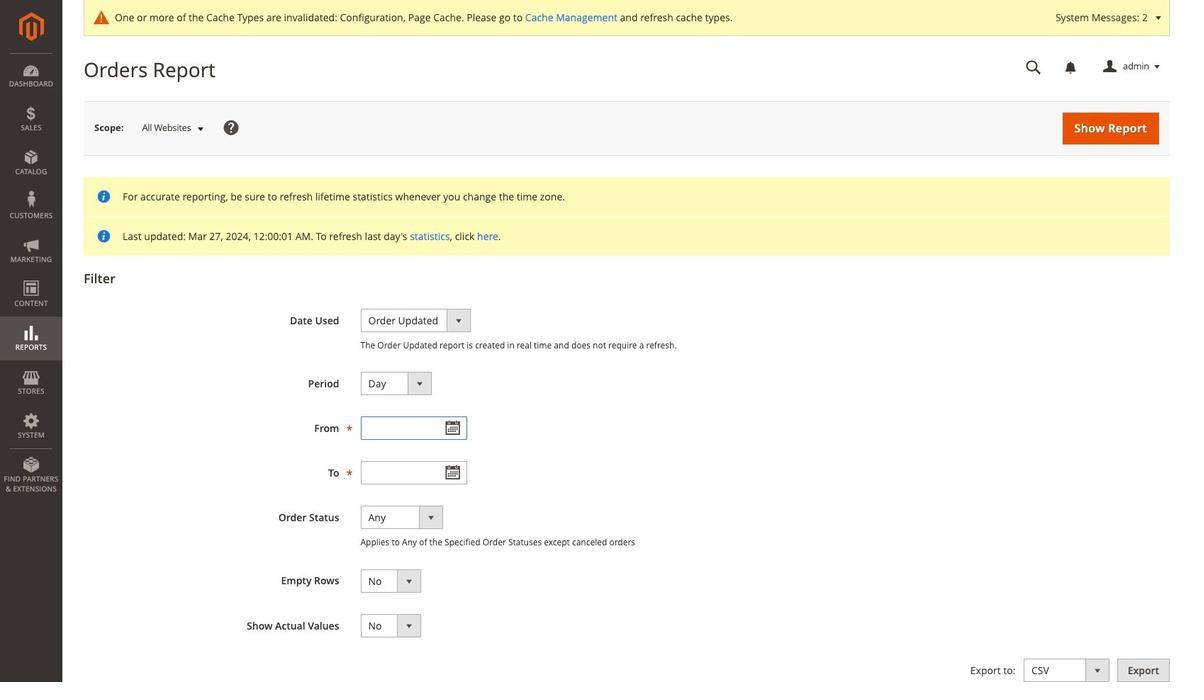 Task type: locate. For each thing, give the bounding box(es) containing it.
None text field
[[1016, 55, 1052, 79], [361, 417, 467, 441], [361, 462, 467, 485], [1016, 55, 1052, 79], [361, 417, 467, 441], [361, 462, 467, 485]]

menu bar
[[0, 53, 62, 502]]

magento admin panel image
[[19, 12, 44, 41]]



